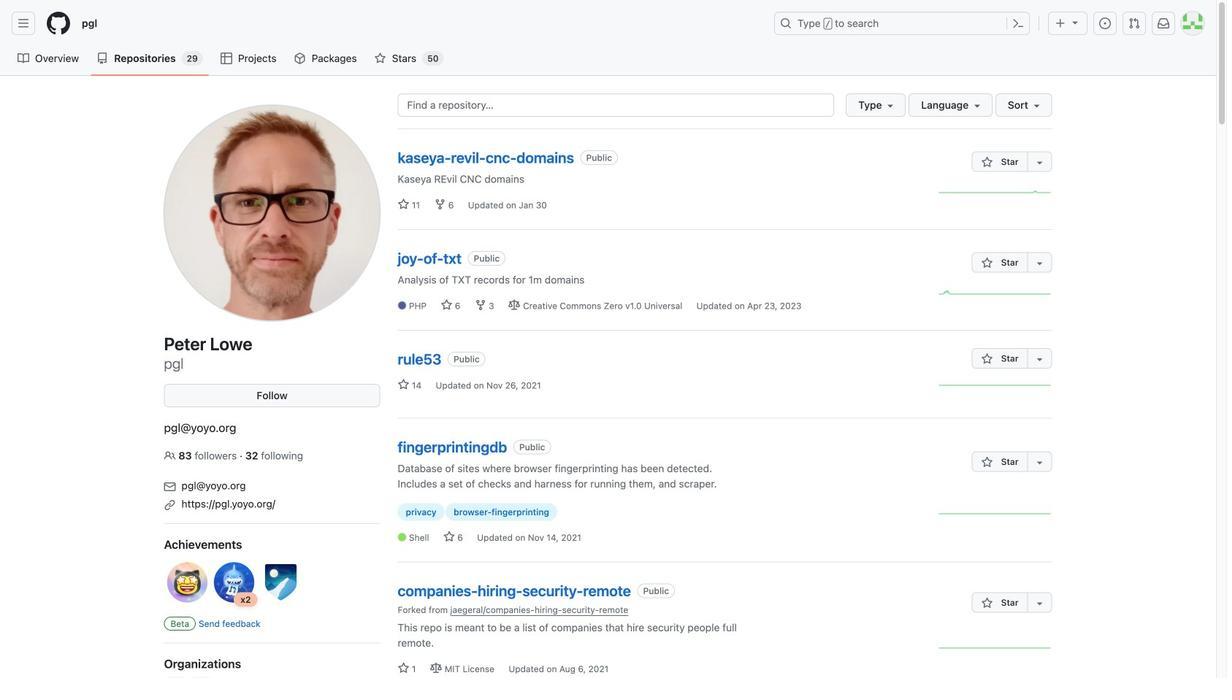 Task type: locate. For each thing, give the bounding box(es) containing it.
2 add this repository to a list image from the top
[[1035, 354, 1046, 365]]

Follow pgl submit
[[164, 384, 380, 408]]

4 past year of activity image from the top
[[940, 503, 1053, 525]]

notifications image
[[1158, 18, 1170, 29]]

email: pgl@yoyo.org image
[[164, 482, 176, 493]]

add this repository to a list image for 1st "past year of activity" element from the top of the page
[[1035, 157, 1046, 168]]

1 past year of activity image from the top
[[940, 181, 1053, 203]]

1 vertical spatial add this repository to a list image
[[1035, 354, 1046, 365]]

0 horizontal spatial fork image
[[434, 199, 446, 210]]

email: pgl@yoyo.org element
[[164, 476, 380, 494]]

0 vertical spatial add this repository to a list image
[[1035, 258, 1046, 269]]

link image
[[164, 500, 176, 512]]

1 horizontal spatial fork image
[[475, 300, 487, 311]]

star image
[[982, 157, 993, 168], [982, 258, 993, 269], [441, 300, 453, 311], [982, 354, 993, 365], [398, 379, 410, 391], [982, 457, 993, 469], [444, 532, 455, 543]]

add this repository to a list image
[[1035, 157, 1046, 168], [1035, 354, 1046, 365], [1035, 457, 1046, 469]]

2 past year of activity element from the top
[[940, 282, 1053, 306]]

3 past year of activity image from the top
[[940, 375, 1053, 397]]

2 add this repository to a list image from the top
[[1035, 598, 1046, 610]]

package image
[[294, 53, 306, 64]]

5 past year of activity image from the top
[[940, 638, 1053, 660]]

command palette image
[[1013, 18, 1025, 29]]

add this repository to a list image
[[1035, 258, 1046, 269], [1035, 598, 1046, 610]]

past year of activity image for second add this repository to a list image from the bottom
[[940, 282, 1053, 304]]

add this repository to a list image for fourth "past year of activity" element
[[1035, 457, 1046, 469]]

1 add this repository to a list image from the top
[[1035, 157, 1046, 168]]

1 vertical spatial add this repository to a list image
[[1035, 598, 1046, 610]]

achievement: starstruck image
[[164, 560, 211, 607]]

2 past year of activity image from the top
[[940, 282, 1053, 304]]

0 vertical spatial fork image
[[434, 199, 446, 210]]

issue opened image
[[1100, 18, 1112, 29]]

3 add this repository to a list image from the top
[[1035, 457, 1046, 469]]

0 vertical spatial add this repository to a list image
[[1035, 157, 1046, 168]]

law image
[[509, 300, 520, 311]]

2 vertical spatial add this repository to a list image
[[1035, 457, 1046, 469]]

Repositories search field
[[398, 94, 1053, 117]]

5 past year of activity element from the top
[[940, 638, 1053, 662]]

past year of activity image
[[940, 181, 1053, 203], [940, 282, 1053, 304], [940, 375, 1053, 397], [940, 503, 1053, 525], [940, 638, 1053, 660]]

past year of activity image for third "past year of activity" element from the top of the page's add this repository to a list icon
[[940, 375, 1053, 397]]

fork image
[[434, 199, 446, 210], [475, 300, 487, 311]]

star image
[[375, 53, 386, 64], [398, 199, 410, 210], [982, 598, 993, 610], [398, 663, 410, 675]]

past year of activity element
[[940, 181, 1053, 205], [940, 282, 1053, 306], [940, 375, 1053, 399], [940, 503, 1053, 528], [940, 638, 1053, 662]]

1 add this repository to a list image from the top
[[1035, 258, 1046, 269]]



Task type: describe. For each thing, give the bounding box(es) containing it.
triangle down image
[[1070, 16, 1082, 28]]

book image
[[18, 53, 29, 64]]

past year of activity image for add this repository to a list icon corresponding to fourth "past year of activity" element
[[940, 503, 1053, 525]]

table image
[[221, 53, 232, 64]]

4 past year of activity element from the top
[[940, 503, 1053, 528]]

past year of activity image for 1st "past year of activity" element from the top of the page's add this repository to a list icon
[[940, 181, 1053, 203]]

past year of activity image for 2nd add this repository to a list image from the top of the page
[[940, 638, 1053, 660]]

people image
[[164, 451, 176, 462]]

repo image
[[97, 53, 108, 64]]

3 past year of activity element from the top
[[940, 375, 1053, 399]]

law image
[[430, 663, 442, 675]]

feature release label: beta element
[[164, 618, 196, 631]]

homepage image
[[47, 12, 70, 35]]

Find a repository… search field
[[398, 94, 835, 117]]

add this repository to a list image for third "past year of activity" element from the top of the page
[[1035, 354, 1046, 365]]

git pull request image
[[1129, 18, 1141, 29]]

plus image
[[1055, 18, 1067, 29]]

1 past year of activity element from the top
[[940, 181, 1053, 205]]

view pgl's full-sized avatar image
[[164, 105, 380, 322]]

1 vertical spatial fork image
[[475, 300, 487, 311]]

achievement: arctic code vault contributor image
[[258, 560, 304, 607]]

achievement: pull shark image
[[211, 560, 258, 607]]



Task type: vqa. For each thing, say whether or not it's contained in the screenshot.
Search all issues text box at the top of the page
no



